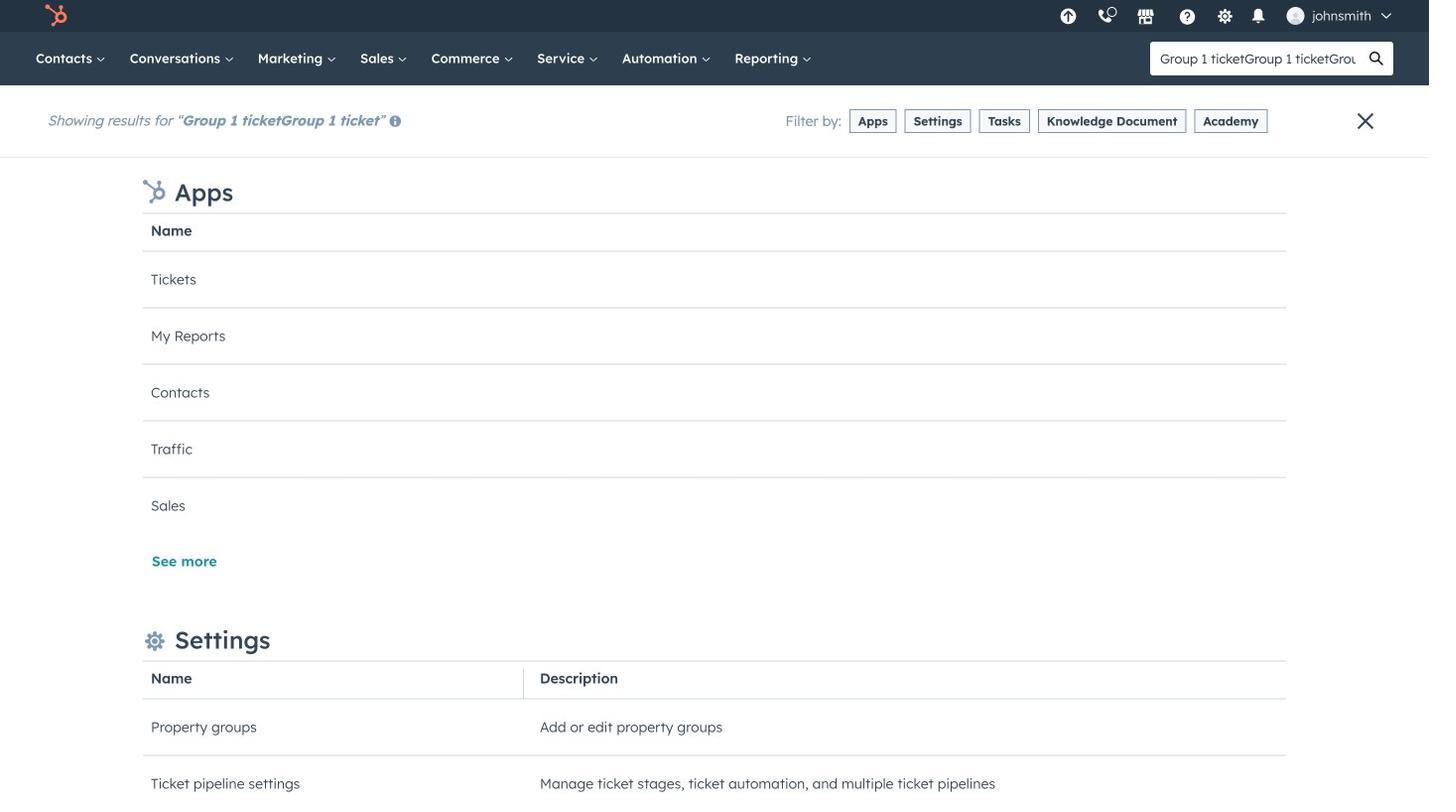 Task type: describe. For each thing, give the bounding box(es) containing it.
2 link opens in a new window image from the top
[[938, 780, 952, 793]]

john smith image
[[1287, 7, 1305, 25]]

user guides element
[[186, 85, 388, 301]]

Search HubSpot search field
[[1151, 42, 1360, 75]]

marketplaces image
[[1137, 9, 1155, 27]]



Task type: locate. For each thing, give the bounding box(es) containing it.
menu
[[1050, 0, 1406, 32]]

[object object] complete progress bar
[[1043, 336, 1090, 342]]

1 link opens in a new window image from the top
[[362, 680, 376, 704]]

2 link opens in a new window image from the top
[[362, 685, 376, 699]]

link opens in a new window image
[[362, 680, 376, 704], [362, 685, 376, 699]]

progress bar
[[420, 153, 954, 173]]

link opens in a new window image
[[938, 775, 952, 798], [938, 780, 952, 793]]

1 link opens in a new window image from the top
[[938, 775, 952, 798]]



Task type: vqa. For each thing, say whether or not it's contained in the screenshot.
the Sorted by object ID: Ascending
no



